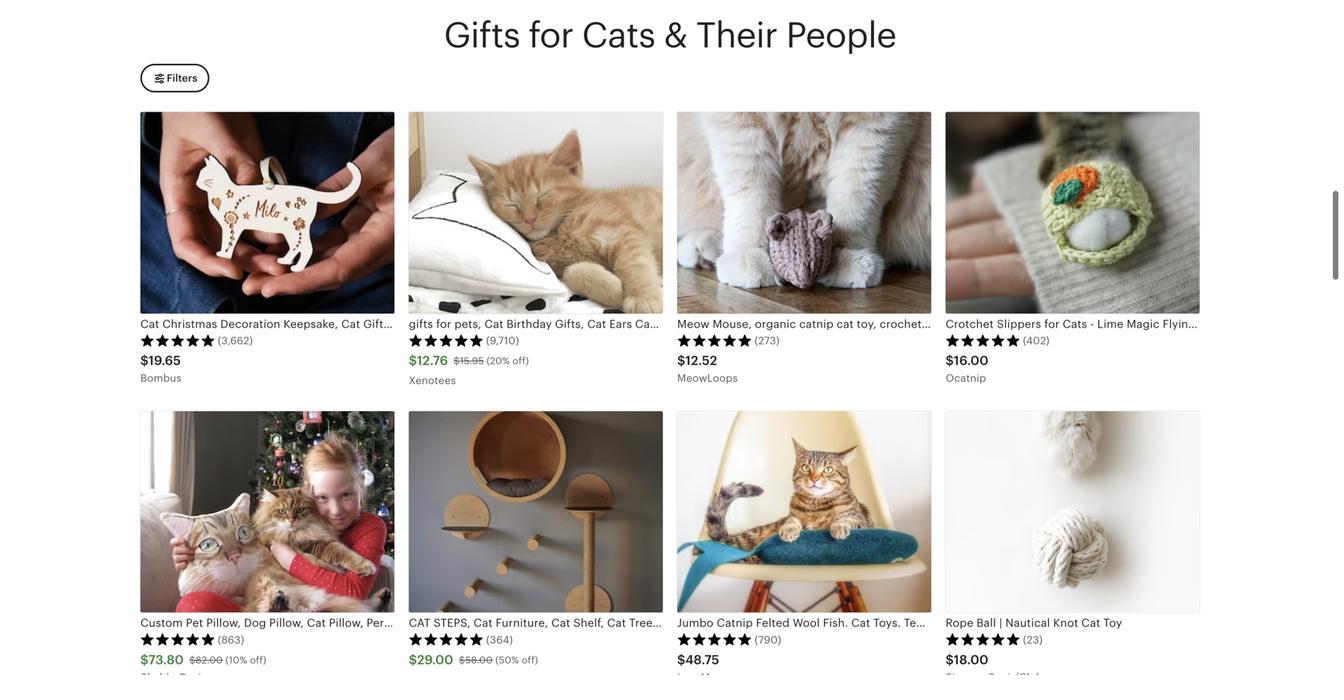 Task type: vqa. For each thing, say whether or not it's contained in the screenshot.
Cats
yes



Task type: locate. For each thing, give the bounding box(es) containing it.
cat left 'tree,'
[[607, 617, 626, 630]]

5 out of 5 stars image up 12.76
[[409, 334, 484, 347]]

off) for 29.00
[[522, 655, 538, 666]]

19.65
[[149, 354, 181, 368]]

(863)
[[218, 635, 244, 647]]

cat
[[474, 617, 493, 630], [551, 617, 570, 630], [607, 617, 626, 630], [659, 617, 678, 630], [713, 617, 732, 630], [1082, 617, 1101, 630]]

$ inside $ 19.65 bombus
[[140, 354, 149, 368]]

(790)
[[755, 635, 782, 647]]

shelf,
[[574, 617, 604, 630]]

off) for 73.80
[[250, 655, 266, 666]]

$ inside $ 12.52 meowloops
[[677, 354, 686, 368]]

5 out of 5 stars image for (3,662)
[[140, 334, 215, 347]]

cat left shelf
[[713, 617, 732, 630]]

cat left toy
[[1082, 617, 1101, 630]]

(50%
[[495, 655, 519, 666]]

5 out of 5 stars image up 16.00
[[946, 334, 1021, 347]]

$ up bombus
[[140, 354, 149, 368]]

$ inside $ 16.00 ocatnip
[[946, 354, 954, 368]]

cat
[[409, 617, 431, 630]]

$ down gym,
[[677, 653, 685, 668]]

$ up xenotees
[[409, 354, 417, 368]]

off) inside $ 12.76 $ 15.95 (20% off)
[[513, 356, 529, 367]]

$ up the ocatnip
[[946, 354, 954, 368]]

15.95
[[460, 356, 484, 367]]

5 out of 5 stars image for (9,710)
[[409, 334, 484, 347]]

(3,662)
[[218, 335, 253, 347]]

5 out of 5 stars image up 48.75
[[677, 634, 752, 646]]

off) right (10%
[[250, 655, 266, 666]]

5 out of 5 stars image
[[140, 334, 215, 347], [409, 334, 484, 347], [677, 334, 752, 347], [946, 334, 1021, 347], [140, 634, 215, 646], [409, 634, 484, 646], [677, 634, 752, 646], [946, 634, 1021, 646]]

73.80
[[148, 653, 184, 668]]

off) inside $ 29.00 $ 58.00 (50% off)
[[522, 655, 538, 666]]

5 out of 5 stars image for (273)
[[677, 334, 752, 347]]

(402)
[[1023, 335, 1050, 347]]

bombus
[[140, 373, 182, 385]]

12.52
[[686, 354, 717, 368]]

off) right (50%
[[522, 655, 538, 666]]

$ 29.00 $ 58.00 (50% off)
[[409, 653, 538, 668]]

$ 12.52 meowloops
[[677, 354, 738, 385]]

5 out of 5 stars image down ball
[[946, 634, 1021, 646]]

3 cat from the left
[[607, 617, 626, 630]]

5 out of 5 stars image up the 12.52 on the right bottom
[[677, 334, 752, 347]]

$ up meowloops
[[677, 354, 686, 368]]

$ 16.00 ocatnip
[[946, 354, 989, 385]]

cat steps, cat furniture, cat shelf, cat tree, cat gym, cat shelf
[[409, 617, 763, 630]]

cat right 'tree,'
[[659, 617, 678, 630]]

off)
[[513, 356, 529, 367], [250, 655, 266, 666], [522, 655, 538, 666]]

5 out of 5 stars image up 19.65
[[140, 334, 215, 347]]

$ for $ 48.75
[[677, 653, 685, 668]]

(9,710)
[[486, 335, 519, 347]]

$ down rope
[[946, 653, 954, 668]]

16.00
[[954, 354, 989, 368]]

29.00
[[417, 653, 453, 668]]

$ right 73.80
[[189, 655, 196, 666]]

cat up (364)
[[474, 617, 493, 630]]

5 out of 5 stars image up 73.80
[[140, 634, 215, 646]]

1 cat from the left
[[474, 617, 493, 630]]

$ down the cat
[[409, 653, 417, 668]]

6 cat from the left
[[1082, 617, 1101, 630]]

58.00
[[465, 655, 493, 666]]

filters
[[167, 72, 197, 84]]

18.00
[[954, 653, 989, 668]]

$ for $ 16.00 ocatnip
[[946, 354, 954, 368]]

$ right 29.00
[[459, 655, 465, 666]]

off) right (20%
[[513, 356, 529, 367]]

$ left 82.00
[[140, 653, 148, 668]]

off) inside $ 73.80 $ 82.00 (10% off)
[[250, 655, 266, 666]]

$
[[140, 354, 149, 368], [409, 354, 417, 368], [677, 354, 686, 368], [946, 354, 954, 368], [454, 356, 460, 367], [140, 653, 148, 668], [409, 653, 417, 668], [677, 653, 685, 668], [946, 653, 954, 668], [189, 655, 196, 666], [459, 655, 465, 666]]

filters button
[[140, 64, 209, 93]]

12.76
[[417, 354, 448, 368]]

5 cat from the left
[[713, 617, 732, 630]]

toy
[[1104, 617, 1122, 630]]

$ right 12.76
[[454, 356, 460, 367]]

for
[[529, 15, 573, 55]]

5 out of 5 stars image for (23)
[[946, 634, 1021, 646]]

rope ball | nautical knot cat toy image
[[946, 411, 1200, 613]]

5 out of 5 stars image down steps,
[[409, 634, 484, 646]]

shelf
[[735, 617, 763, 630]]

cat left shelf,
[[551, 617, 570, 630]]



Task type: describe. For each thing, give the bounding box(es) containing it.
$ 12.76 $ 15.95 (20% off)
[[409, 354, 529, 368]]

$ 18.00
[[946, 653, 989, 668]]

cat steps, cat furniture, cat shelf, cat tree, cat gym, cat shelf image
[[409, 411, 663, 613]]

$ for $ 19.65 bombus
[[140, 354, 149, 368]]

5 out of 5 stars image for (790)
[[677, 634, 752, 646]]

meow mouse, organic catnip cat toy, crochet cat toy, smelly cat toy, cat toy with valerian filling, colorful mice for a cat, gift for cats image
[[677, 112, 931, 314]]

2 cat from the left
[[551, 617, 570, 630]]

off) for 12.76
[[513, 356, 529, 367]]

$ 19.65 bombus
[[140, 354, 182, 385]]

rope ball | nautical knot cat toy
[[946, 617, 1122, 630]]

gifts
[[444, 15, 520, 55]]

48.75
[[685, 653, 719, 668]]

5 out of 5 stars image for (863)
[[140, 634, 215, 646]]

$ for $ 73.80 $ 82.00 (10% off)
[[140, 653, 148, 668]]

(273)
[[755, 335, 780, 347]]

cats
[[582, 15, 655, 55]]

4 cat from the left
[[659, 617, 678, 630]]

|
[[999, 617, 1003, 630]]

5 out of 5 stars image for (364)
[[409, 634, 484, 646]]

tree,
[[629, 617, 656, 630]]

5 out of 5 stars image for (402)
[[946, 334, 1021, 347]]

crotchet slippers for cats - lime magic flying slippers by ocatnip, cat accessories, cat clothes, gifts for cat lovers, cat toys image
[[946, 112, 1200, 314]]

(20%
[[487, 356, 510, 367]]

(364)
[[486, 635, 513, 647]]

meowloops
[[677, 373, 738, 385]]

(23)
[[1023, 635, 1043, 647]]

$ for $ 12.76 $ 15.95 (20% off)
[[409, 354, 417, 368]]

gifts for cats & their people
[[444, 15, 896, 55]]

$ inside $ 73.80 $ 82.00 (10% off)
[[189, 655, 196, 666]]

jumbo catnip felted wool fish. cat toys. teal blue fish. organic catnip. catnip toy. luxury cat toy. catnip kicker. large kicker image
[[677, 411, 931, 613]]

$ 73.80 $ 82.00 (10% off)
[[140, 653, 266, 668]]

$ for $ 18.00
[[946, 653, 954, 668]]

$ inside $ 12.76 $ 15.95 (20% off)
[[454, 356, 460, 367]]

furniture,
[[496, 617, 548, 630]]

people
[[786, 15, 896, 55]]

steps,
[[434, 617, 471, 630]]

xenotees
[[409, 375, 456, 387]]

$ for $ 29.00 $ 58.00 (50% off)
[[409, 653, 417, 668]]

knot
[[1053, 617, 1079, 630]]

$ inside $ 29.00 $ 58.00 (50% off)
[[459, 655, 465, 666]]

ocatnip
[[946, 373, 986, 385]]

rope
[[946, 617, 974, 630]]

their
[[696, 15, 778, 55]]

$ for $ 12.52 meowloops
[[677, 354, 686, 368]]

ball
[[977, 617, 996, 630]]

$ 48.75
[[677, 653, 719, 668]]

(10%
[[226, 655, 247, 666]]

gifts for pets, cat birthday gifts, cat ears catnip pillow toy for duktig ikea doll bed, cat dad mom perfect pillow for a pet house xenotees image
[[409, 112, 663, 314]]

cat christmas decoration keepsake, cat gifts for her, cat lovers gift for women, gift for her, custom cat tree ornament, christmas decor image
[[140, 112, 395, 314]]

&
[[664, 15, 688, 55]]

nautical
[[1006, 617, 1050, 630]]

gym,
[[681, 617, 710, 630]]

custom pet  pillow, dog pillow, cat pillow, personalized gift for pet lovers, dog portrait pillow, dog gifts, cat gifts, pet memorials image
[[140, 411, 395, 613]]

82.00
[[196, 655, 223, 666]]



